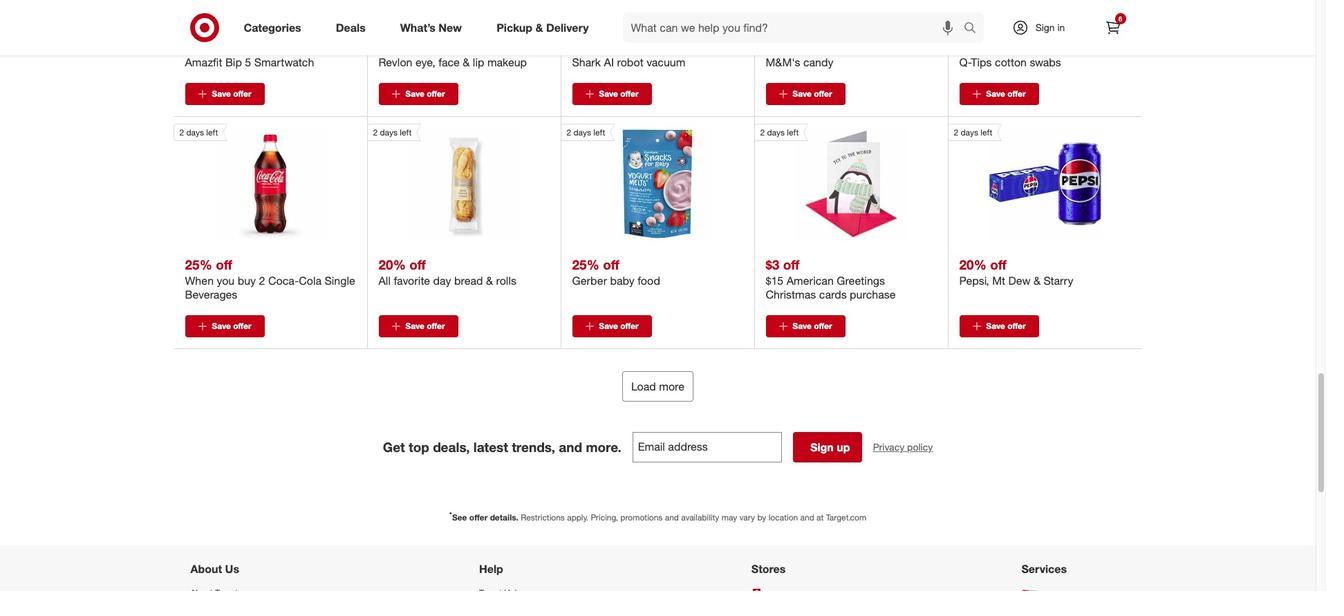 Task type: describe. For each thing, give the bounding box(es) containing it.
sign for sign in
[[1036, 21, 1055, 33]]

off for 20% off pepsi, mt dew & starry
[[991, 257, 1007, 273]]

save offer button for 25% off gerber baby food
[[572, 316, 652, 338]]

rolls
[[496, 274, 517, 288]]

privacy policy
[[873, 441, 933, 453]]

2 for 25% off when you buy 2 coca-cola single beverages
[[179, 127, 184, 138]]

save offer for 20% off pepsi, mt dew & starry
[[987, 321, 1026, 332]]

6
[[1119, 15, 1123, 23]]

& inside button
[[463, 56, 470, 69]]

details.
[[490, 513, 519, 523]]

off for 25% off gerber baby food
[[603, 257, 620, 273]]

search
[[958, 22, 991, 36]]

$64.99
[[185, 38, 224, 54]]

gerber
[[572, 274, 607, 288]]

2 for 25% off gerber baby food
[[567, 127, 571, 138]]

pricing,
[[591, 513, 618, 523]]

food
[[638, 274, 660, 288]]

save for $64.99 amazfit bip 5 smartwatch
[[212, 89, 231, 99]]

help
[[479, 563, 503, 576]]

swabs
[[1030, 56, 1062, 69]]

coca-
[[268, 274, 299, 288]]

privacy policy link
[[873, 441, 933, 455]]

smartwatch
[[254, 56, 314, 69]]

save offer for $3 off $15 american greetings christmas cards purchase
[[793, 321, 833, 332]]

cards
[[819, 288, 847, 302]]

save for 25% off gerber baby food
[[599, 321, 618, 332]]

offer down the "eye,"
[[427, 89, 445, 99]]

days for 20% off pepsi, mt dew & starry
[[961, 127, 979, 138]]

save for $299.99 shark ai robot vacuum
[[599, 89, 618, 99]]

save down the "eye,"
[[406, 89, 425, 99]]

latest
[[474, 439, 508, 455]]

offer inside * see offer details. restrictions apply. pricing, promotions and availability may vary by location and at target.com
[[470, 513, 488, 523]]

promotions
[[621, 513, 663, 523]]

target.com
[[826, 513, 867, 523]]

dew
[[1009, 274, 1031, 288]]

lip
[[473, 56, 484, 69]]

2 days left button for 25% off gerber baby food
[[561, 124, 714, 240]]

days for 25% off gerber baby food
[[574, 127, 591, 138]]

left for 25% off gerber baby food
[[594, 127, 605, 138]]

$299.99 shark ai robot vacuum
[[572, 38, 686, 69]]

25% off gerber baby food
[[572, 257, 660, 288]]

all
[[379, 274, 391, 288]]

ai
[[604, 56, 614, 69]]

2 days left for 25% off when you buy 2 coca-cola single beverages
[[179, 127, 218, 138]]

offer for 25% off when you buy 2 coca-cola single beverages
[[233, 321, 252, 332]]

revlon
[[379, 56, 413, 69]]

& inside 20% off all favorite day bread & rolls
[[486, 274, 493, 288]]

15%
[[960, 38, 987, 54]]

& right pickup
[[536, 20, 543, 34]]

off for 15% off q-tips cotton swabs
[[991, 38, 1007, 54]]

20% off m&m's candy
[[766, 38, 834, 69]]

offer for 20% off pepsi, mt dew & starry
[[1008, 321, 1026, 332]]

25% for 25% off when you buy 2 coca-cola single beverages
[[185, 257, 212, 273]]

buy
[[238, 274, 256, 288]]

save for 25% off when you buy 2 coca-cola single beverages
[[212, 321, 231, 332]]

categories
[[244, 20, 301, 34]]

left for 20% off all favorite day bread & rolls
[[400, 127, 412, 138]]

& inside 20% off pepsi, mt dew & starry
[[1034, 274, 1041, 288]]

christmas
[[766, 288, 816, 302]]

q-
[[960, 56, 971, 69]]

save offer button for $3 off $15 american greetings christmas cards purchase
[[766, 316, 846, 338]]

sign up
[[811, 441, 850, 455]]

at
[[817, 513, 824, 523]]

$299.99
[[572, 38, 619, 54]]

offer for $64.99 amazfit bip 5 smartwatch
[[233, 89, 252, 99]]

off for 25% off when you buy 2 coca-cola single beverages
[[216, 257, 232, 273]]

*
[[449, 511, 452, 519]]

bip
[[225, 56, 242, 69]]

sign in link
[[1000, 12, 1087, 43]]

save offer down the "eye,"
[[406, 89, 445, 99]]

save offer for 25% off gerber baby food
[[599, 321, 639, 332]]

20% for 20% off pepsi, mt dew & starry
[[960, 257, 987, 273]]

2 for 20% off all favorite day bread & rolls
[[373, 127, 378, 138]]

you
[[217, 274, 235, 288]]

deals,
[[433, 439, 470, 455]]

baby
[[610, 274, 635, 288]]

2 for 20% off pepsi, mt dew & starry
[[954, 127, 959, 138]]

delivery
[[546, 20, 589, 34]]

5
[[245, 56, 251, 69]]

sign up button
[[793, 432, 862, 463]]

save for 20% off m&m's candy
[[793, 89, 812, 99]]

see
[[452, 513, 467, 523]]

sign for sign up
[[811, 441, 834, 455]]

bread
[[454, 274, 483, 288]]

offer for $3 off $15 american greetings christmas cards purchase
[[814, 321, 833, 332]]

restrictions
[[521, 513, 565, 523]]

save offer for 25% off when you buy 2 coca-cola single beverages
[[212, 321, 252, 332]]

20% off pepsi, mt dew & starry
[[960, 257, 1074, 288]]

in
[[1058, 21, 1065, 33]]

search button
[[958, 12, 991, 46]]

20% for 20% off m&m's candy
[[766, 38, 793, 54]]

amazfit
[[185, 56, 222, 69]]

beverages
[[185, 288, 237, 302]]

starry
[[1044, 274, 1074, 288]]

location
[[769, 513, 798, 523]]

2 horizontal spatial and
[[801, 513, 815, 523]]

more
[[659, 380, 685, 394]]

save offer button down the "eye,"
[[379, 83, 458, 105]]

trends,
[[512, 439, 555, 455]]

2 days left for 25% off gerber baby food
[[567, 127, 605, 138]]

pickup
[[497, 20, 533, 34]]

face
[[439, 56, 460, 69]]

save for 20% off pepsi, mt dew & starry
[[987, 321, 1006, 332]]

off for 20% off m&m's candy
[[797, 38, 813, 54]]



Task type: locate. For each thing, give the bounding box(es) containing it.
2 days left button
[[173, 124, 326, 240], [367, 124, 520, 240], [561, 124, 714, 240], [754, 124, 907, 240], [948, 124, 1101, 240]]

save offer button down candy
[[766, 83, 846, 105]]

sign
[[1036, 21, 1055, 33], [811, 441, 834, 455]]

off inside 20% off m&m's candy
[[797, 38, 813, 54]]

save down favorite
[[406, 321, 425, 332]]

off inside $3 off $15 american greetings christmas cards purchase
[[783, 257, 800, 273]]

25% off when you buy 2 coca-cola single beverages
[[185, 257, 355, 302]]

and left availability
[[665, 513, 679, 523]]

20% for 20% off all favorite day bread & rolls
[[379, 257, 406, 273]]

& right dew on the top right
[[1034, 274, 1041, 288]]

off inside 20% off all favorite day bread & rolls
[[410, 257, 426, 273]]

sign left in
[[1036, 21, 1055, 33]]

day
[[433, 274, 451, 288]]

us
[[225, 563, 239, 576]]

days for 25% off when you buy 2 coca-cola single beverages
[[186, 127, 204, 138]]

save offer for 20% off all favorite day bread & rolls
[[406, 321, 445, 332]]

offer for 20% off m&m's candy
[[814, 89, 833, 99]]

off up baby
[[603, 257, 620, 273]]

sign inside button
[[811, 441, 834, 455]]

makeup
[[488, 56, 527, 69]]

save offer down mt
[[987, 321, 1026, 332]]

availability
[[681, 513, 720, 523]]

save offer button for 20% off m&m's candy
[[766, 83, 846, 105]]

by
[[758, 513, 767, 523]]

candy
[[804, 56, 834, 69]]

20% inside 20% off m&m's candy
[[766, 38, 793, 54]]

save offer down beverages
[[212, 321, 252, 332]]

new
[[439, 20, 462, 34]]

5 2 days left button from the left
[[948, 124, 1101, 240]]

25%
[[185, 257, 212, 273], [572, 257, 600, 273]]

save down beverages
[[212, 321, 231, 332]]

sign left up
[[811, 441, 834, 455]]

2 days left button for 20% off pepsi, mt dew & starry
[[948, 124, 1101, 240]]

1 25% from the left
[[185, 257, 212, 273]]

pepsi,
[[960, 274, 990, 288]]

2 days left for 20% off all favorite day bread & rolls
[[373, 127, 412, 138]]

2 for $3 off $15 american greetings christmas cards purchase
[[760, 127, 765, 138]]

20% inside 20% off all favorite day bread & rolls
[[379, 257, 406, 273]]

&
[[536, 20, 543, 34], [463, 56, 470, 69], [486, 274, 493, 288], [1034, 274, 1041, 288]]

2 days left for $3 off $15 american greetings christmas cards purchase
[[760, 127, 799, 138]]

what's
[[400, 20, 436, 34]]

days
[[186, 127, 204, 138], [380, 127, 398, 138], [574, 127, 591, 138], [767, 127, 785, 138], [961, 127, 979, 138]]

pickup & delivery link
[[485, 12, 606, 43]]

2 left from the left
[[400, 127, 412, 138]]

save offer button down ai
[[572, 83, 652, 105]]

2 25% from the left
[[572, 257, 600, 273]]

vary
[[740, 513, 755, 523]]

save offer button down beverages
[[185, 316, 265, 338]]

save offer down baby
[[599, 321, 639, 332]]

offer for $299.99 shark ai robot vacuum
[[621, 89, 639, 99]]

offer
[[233, 89, 252, 99], [427, 89, 445, 99], [621, 89, 639, 99], [814, 89, 833, 99], [1008, 89, 1026, 99], [233, 321, 252, 332], [427, 321, 445, 332], [621, 321, 639, 332], [814, 321, 833, 332], [1008, 321, 1026, 332], [470, 513, 488, 523]]

5 2 days left from the left
[[954, 127, 993, 138]]

pickup & delivery
[[497, 20, 589, 34]]

0 horizontal spatial 20%
[[379, 257, 406, 273]]

save offer down bip
[[212, 89, 252, 99]]

save offer button down bip
[[185, 83, 265, 105]]

20% up m&m's
[[766, 38, 793, 54]]

when
[[185, 274, 214, 288]]

left for 25% off when you buy 2 coca-cola single beverages
[[206, 127, 218, 138]]

single
[[325, 274, 355, 288]]

15% off q-tips cotton swabs
[[960, 38, 1062, 69]]

save offer button for 25% off when you buy 2 coca-cola single beverages
[[185, 316, 265, 338]]

2 days left
[[179, 127, 218, 138], [373, 127, 412, 138], [567, 127, 605, 138], [760, 127, 799, 138], [954, 127, 993, 138]]

offer down baby
[[621, 321, 639, 332]]

& left rolls
[[486, 274, 493, 288]]

up
[[837, 441, 850, 455]]

off up favorite
[[410, 257, 426, 273]]

20%
[[766, 38, 793, 54], [379, 257, 406, 273], [960, 257, 987, 273]]

save offer
[[212, 89, 252, 99], [406, 89, 445, 99], [599, 89, 639, 99], [793, 89, 833, 99], [987, 89, 1026, 99], [212, 321, 252, 332], [406, 321, 445, 332], [599, 321, 639, 332], [793, 321, 833, 332], [987, 321, 1026, 332]]

days for 20% off all favorite day bread & rolls
[[380, 127, 398, 138]]

0 horizontal spatial 25%
[[185, 257, 212, 273]]

revlon eye, face & lip makeup button
[[379, 26, 550, 83]]

save
[[212, 89, 231, 99], [406, 89, 425, 99], [599, 89, 618, 99], [793, 89, 812, 99], [987, 89, 1006, 99], [212, 321, 231, 332], [406, 321, 425, 332], [599, 321, 618, 332], [793, 321, 812, 332], [987, 321, 1006, 332]]

mt
[[993, 274, 1006, 288]]

off up you
[[216, 257, 232, 273]]

save offer button for 20% off pepsi, mt dew & starry
[[960, 316, 1039, 338]]

25% inside '25% off when you buy 2 coca-cola single beverages'
[[185, 257, 212, 273]]

and left more.
[[559, 439, 582, 455]]

2 days from the left
[[380, 127, 398, 138]]

stores
[[752, 563, 786, 576]]

tips
[[971, 56, 992, 69]]

deals link
[[324, 12, 383, 43]]

0 vertical spatial sign
[[1036, 21, 1055, 33]]

save offer button down mt
[[960, 316, 1039, 338]]

save for $3 off $15 american greetings christmas cards purchase
[[793, 321, 812, 332]]

1 horizontal spatial 25%
[[572, 257, 600, 273]]

save down bip
[[212, 89, 231, 99]]

4 2 days left button from the left
[[754, 124, 907, 240]]

off inside 15% off q-tips cotton swabs
[[991, 38, 1007, 54]]

25% inside 25% off gerber baby food
[[572, 257, 600, 273]]

offer for 20% off all favorite day bread & rolls
[[427, 321, 445, 332]]

2 2 days left button from the left
[[367, 124, 520, 240]]

save offer down "cards"
[[793, 321, 833, 332]]

offer down day
[[427, 321, 445, 332]]

5 days from the left
[[961, 127, 979, 138]]

save down candy
[[793, 89, 812, 99]]

offer for 15% off q-tips cotton swabs
[[1008, 89, 1026, 99]]

save offer down favorite
[[406, 321, 445, 332]]

offer down "cards"
[[814, 321, 833, 332]]

m&m's
[[766, 56, 801, 69]]

4 2 days left from the left
[[760, 127, 799, 138]]

off up candy
[[797, 38, 813, 54]]

$3 off $15 american greetings christmas cards purchase
[[766, 257, 896, 302]]

save offer button for $64.99 amazfit bip 5 smartwatch
[[185, 83, 265, 105]]

save offer for $299.99 shark ai robot vacuum
[[599, 89, 639, 99]]

save down ai
[[599, 89, 618, 99]]

None text field
[[633, 432, 782, 463]]

off inside 25% off gerber baby food
[[603, 257, 620, 273]]

american
[[787, 274, 834, 288]]

save offer button down the cotton
[[960, 83, 1039, 105]]

get
[[383, 439, 405, 455]]

save down tips
[[987, 89, 1006, 99]]

offer down beverages
[[233, 321, 252, 332]]

categories link
[[232, 12, 319, 43]]

what's new link
[[389, 12, 479, 43]]

1 horizontal spatial 20%
[[766, 38, 793, 54]]

cola
[[299, 274, 322, 288]]

offer right the see
[[470, 513, 488, 523]]

offer down robot
[[621, 89, 639, 99]]

save offer button for 20% off all favorite day bread & rolls
[[379, 316, 458, 338]]

2 days left button for 25% off when you buy 2 coca-cola single beverages
[[173, 124, 326, 240]]

sign in
[[1036, 21, 1065, 33]]

more.
[[586, 439, 622, 455]]

services
[[1022, 563, 1067, 576]]

favorite
[[394, 274, 430, 288]]

privacy
[[873, 441, 905, 453]]

& left lip
[[463, 56, 470, 69]]

save down christmas
[[793, 321, 812, 332]]

load
[[631, 380, 656, 394]]

20% inside 20% off pepsi, mt dew & starry
[[960, 257, 987, 273]]

1 left from the left
[[206, 127, 218, 138]]

save offer button down baby
[[572, 316, 652, 338]]

save down mt
[[987, 321, 1006, 332]]

6 link
[[1098, 12, 1128, 43]]

offer down 5
[[233, 89, 252, 99]]

2 inside '25% off when you buy 2 coca-cola single beverages'
[[259, 274, 265, 288]]

3 left from the left
[[594, 127, 605, 138]]

days for $3 off $15 american greetings christmas cards purchase
[[767, 127, 785, 138]]

off inside '25% off when you buy 2 coca-cola single beverages'
[[216, 257, 232, 273]]

load more
[[631, 380, 685, 394]]

off for 20% off all favorite day bread & rolls
[[410, 257, 426, 273]]

off up mt
[[991, 257, 1007, 273]]

25% for 25% off gerber baby food
[[572, 257, 600, 273]]

greetings
[[837, 274, 885, 288]]

save offer down ai
[[599, 89, 639, 99]]

save offer for 20% off m&m's candy
[[793, 89, 833, 99]]

robot
[[617, 56, 644, 69]]

4 left from the left
[[787, 127, 799, 138]]

save offer for 15% off q-tips cotton swabs
[[987, 89, 1026, 99]]

left for 20% off pepsi, mt dew & starry
[[981, 127, 993, 138]]

off up the cotton
[[991, 38, 1007, 54]]

1 2 days left from the left
[[179, 127, 218, 138]]

1 vertical spatial sign
[[811, 441, 834, 455]]

save offer down candy
[[793, 89, 833, 99]]

may
[[722, 513, 737, 523]]

save for 20% off all favorite day bread & rolls
[[406, 321, 425, 332]]

20% up pepsi,
[[960, 257, 987, 273]]

2 2 days left from the left
[[373, 127, 412, 138]]

purchase
[[850, 288, 896, 302]]

2 horizontal spatial 20%
[[960, 257, 987, 273]]

1 horizontal spatial sign
[[1036, 21, 1055, 33]]

$3
[[766, 257, 780, 273]]

3 2 days left button from the left
[[561, 124, 714, 240]]

* see offer details. restrictions apply. pricing, promotions and availability may vary by location and at target.com
[[449, 511, 867, 523]]

shark
[[572, 56, 601, 69]]

4 days from the left
[[767, 127, 785, 138]]

save offer down the cotton
[[987, 89, 1026, 99]]

load more button
[[622, 372, 694, 402]]

save offer button for $299.99 shark ai robot vacuum
[[572, 83, 652, 105]]

vacuum
[[647, 56, 686, 69]]

save offer button down favorite
[[379, 316, 458, 338]]

5 left from the left
[[981, 127, 993, 138]]

2 days left button for $3 off $15 american greetings christmas cards purchase
[[754, 124, 907, 240]]

apply.
[[567, 513, 589, 523]]

0 horizontal spatial sign
[[811, 441, 834, 455]]

off right $3
[[783, 257, 800, 273]]

about us
[[191, 563, 239, 576]]

3 days from the left
[[574, 127, 591, 138]]

save for 15% off q-tips cotton swabs
[[987, 89, 1006, 99]]

25% up when
[[185, 257, 212, 273]]

about
[[191, 563, 222, 576]]

save offer button down christmas
[[766, 316, 846, 338]]

off
[[797, 38, 813, 54], [991, 38, 1007, 54], [216, 257, 232, 273], [410, 257, 426, 273], [603, 257, 620, 273], [783, 257, 800, 273], [991, 257, 1007, 273]]

3 2 days left from the left
[[567, 127, 605, 138]]

0 horizontal spatial and
[[559, 439, 582, 455]]

What can we help you find? suggestions appear below search field
[[623, 12, 967, 43]]

save offer button for 15% off q-tips cotton swabs
[[960, 83, 1039, 105]]

save down baby
[[599, 321, 618, 332]]

2 days left for 20% off pepsi, mt dew & starry
[[954, 127, 993, 138]]

offer down candy
[[814, 89, 833, 99]]

policy
[[907, 441, 933, 453]]

20% off all favorite day bread & rolls
[[379, 257, 517, 288]]

and
[[559, 439, 582, 455], [665, 513, 679, 523], [801, 513, 815, 523]]

save offer for $64.99 amazfit bip 5 smartwatch
[[212, 89, 252, 99]]

offer down the cotton
[[1008, 89, 1026, 99]]

get top deals, latest trends, and more.
[[383, 439, 622, 455]]

20% up all
[[379, 257, 406, 273]]

offer down dew on the top right
[[1008, 321, 1026, 332]]

off inside 20% off pepsi, mt dew & starry
[[991, 257, 1007, 273]]

left for $3 off $15 american greetings christmas cards purchase
[[787, 127, 799, 138]]

cotton
[[995, 56, 1027, 69]]

and left at
[[801, 513, 815, 523]]

offer for 25% off gerber baby food
[[621, 321, 639, 332]]

1 2 days left button from the left
[[173, 124, 326, 240]]

revlon eye, face & lip makeup
[[379, 56, 527, 69]]

deals
[[336, 20, 366, 34]]

2 days left button for 20% off all favorite day bread & rolls
[[367, 124, 520, 240]]

1 days from the left
[[186, 127, 204, 138]]

eye,
[[416, 56, 436, 69]]

25% up gerber
[[572, 257, 600, 273]]

1 horizontal spatial and
[[665, 513, 679, 523]]

off for $3 off $15 american greetings christmas cards purchase
[[783, 257, 800, 273]]



Task type: vqa. For each thing, say whether or not it's contained in the screenshot.
Caraway Home 9pc Non-Stick Ceramic Cookware Set image
no



